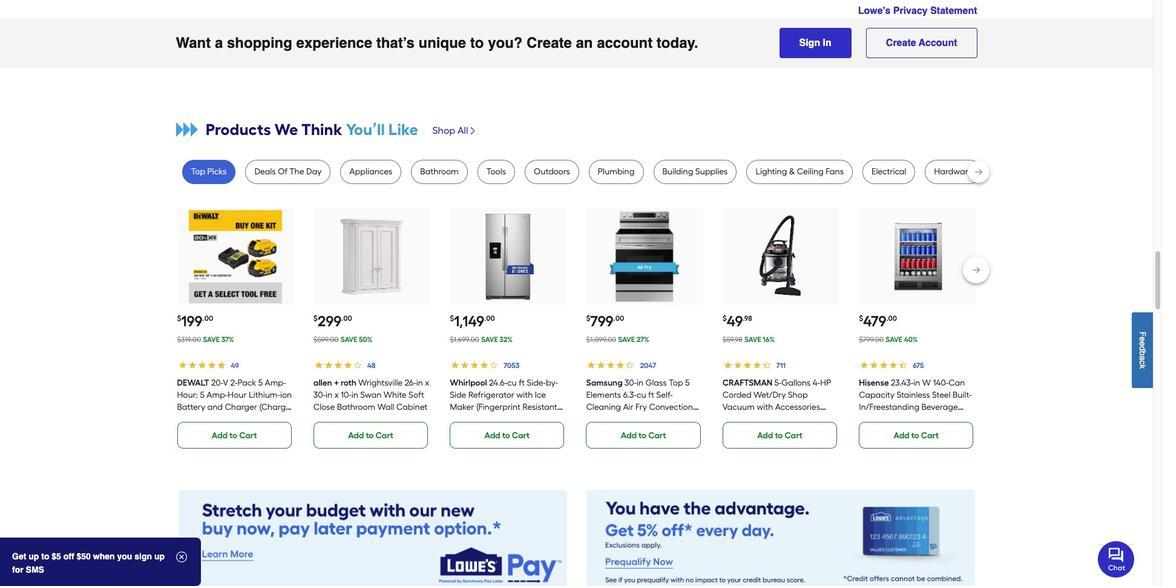 Task type: describe. For each thing, give the bounding box(es) containing it.
lithium-
[[249, 390, 280, 400]]

$ for 479
[[859, 314, 864, 323]]

create inside button
[[886, 37, 917, 48]]

199 list item
[[177, 208, 294, 449]]

battery
[[177, 402, 205, 412]]

and
[[207, 402, 223, 412]]

craftsman
[[723, 378, 773, 388]]

top picks
[[191, 166, 227, 177]]

elements
[[586, 390, 621, 400]]

.00 for 299
[[342, 314, 352, 323]]

by-
[[546, 378, 558, 388]]

299 list item
[[314, 208, 431, 449]]

off
[[63, 552, 74, 561]]

799 list item
[[586, 208, 703, 449]]

chevron right image
[[468, 126, 478, 136]]

5-gallons 4-hp corded wet/dry shop vacuum with accessories included
[[723, 378, 832, 424]]

$1,099.00
[[586, 335, 616, 344]]

hardware
[[935, 166, 973, 177]]

0 horizontal spatial top
[[191, 166, 205, 177]]

glass inside '23.43-in w 140-can capacity stainless steel built- in/freestanding beverage refrigerator with glass door'
[[926, 414, 947, 424]]

allen + roth wrightsville 26-in x 30-in x 10-in swan white soft close bathroom wall cabinet image
[[325, 210, 419, 303]]

stainless inside 30-in glass top 5 elements 6.3-cu ft self- cleaning air fry convection oven freestanding smart electric range (fingerprint resistant stainless steel)
[[623, 438, 657, 449]]

cart for 479
[[921, 430, 939, 441]]

accessories
[[775, 402, 821, 412]]

electrical
[[872, 166, 907, 177]]

d
[[1138, 346, 1148, 351]]

beverage
[[922, 402, 958, 412]]

sign
[[800, 37, 821, 48]]

shop all
[[433, 125, 468, 136]]

0 horizontal spatial 5
[[200, 390, 205, 400]]

cart for 1,149
[[512, 430, 530, 441]]

$319.00
[[177, 335, 201, 344]]

day
[[306, 166, 322, 177]]

shop inside 5-gallons 4-hp corded wet/dry shop vacuum with accessories included
[[788, 390, 808, 400]]

save for 1,149
[[481, 335, 498, 344]]

50%
[[359, 335, 373, 344]]

close
[[314, 402, 335, 412]]

top inside 30-in glass top 5 elements 6.3-cu ft self- cleaning air fry convection oven freestanding smart electric range (fingerprint resistant stainless steel)
[[669, 378, 683, 388]]

today.
[[657, 34, 699, 51]]

0 horizontal spatial create
[[527, 34, 572, 51]]

glass inside 30-in glass top 5 elements 6.3-cu ft self- cleaning air fry convection oven freestanding smart electric range (fingerprint resistant stainless steel)
[[646, 378, 667, 388]]

with inside 24.6-cu ft side-by- side refrigerator with ice maker (fingerprint resistant stainless steel)
[[517, 390, 533, 400]]

v
[[223, 378, 228, 388]]

5-
[[775, 378, 782, 388]]

26-
[[405, 378, 416, 388]]

$1,099.00 save 27%
[[586, 335, 650, 344]]

ion
[[280, 390, 292, 400]]

plumbing
[[598, 166, 635, 177]]

whirlpool
[[450, 378, 487, 388]]

c
[[1138, 360, 1148, 364]]

37%
[[221, 335, 234, 344]]

$ for 299
[[314, 314, 318, 323]]

supplies
[[696, 166, 728, 177]]

30- inside the wrightsville 26-in x 30-in x 10-in swan white soft close bathroom wall cabinet
[[314, 390, 326, 400]]

$ for 1,149
[[450, 314, 454, 323]]

add to cart for 299
[[348, 430, 393, 441]]

add to cart for 1,149
[[485, 430, 530, 441]]

0 horizontal spatial a
[[215, 34, 223, 51]]

6.3-
[[623, 390, 637, 400]]

$50
[[77, 552, 91, 561]]

statement
[[931, 5, 978, 16]]

wrightsville 26-in x 30-in x 10-in swan white soft close bathroom wall cabinet
[[314, 378, 429, 412]]

smart
[[661, 414, 685, 424]]

w
[[923, 378, 931, 388]]

479
[[864, 312, 887, 330]]

lowe's pay. stretch your budget with our new buy now, pay later payment option. image
[[178, 490, 567, 586]]

(charger
[[259, 402, 294, 412]]

tools
[[487, 166, 506, 177]]

freestanding
[[609, 414, 659, 424]]

side-
[[527, 378, 546, 388]]

0 horizontal spatial x
[[335, 390, 339, 400]]

samsung 30-in glass top 5 elements 6.3-cu ft self-cleaning air fry convection oven freestanding smart electric range (fingerprint resistant stainless steel) image
[[598, 210, 692, 303]]

door
[[949, 414, 968, 424]]

want
[[176, 34, 211, 51]]

to for 479
[[912, 430, 920, 441]]

1,149
[[454, 312, 484, 330]]

27%
[[637, 335, 650, 344]]

0 vertical spatial shop
[[433, 125, 455, 136]]

a inside "button"
[[1138, 355, 1148, 360]]

cleaning
[[586, 402, 621, 412]]

get up to $5 off $50 when you sign up for sms
[[12, 552, 165, 575]]

cart for 49
[[785, 430, 803, 441]]

sign in button
[[780, 28, 852, 58]]

white
[[384, 390, 407, 400]]

deals
[[255, 166, 276, 177]]

all
[[458, 125, 468, 136]]

add to cart for 799
[[621, 430, 666, 441]]

$ for 199
[[177, 314, 181, 323]]

$ for 799
[[586, 314, 591, 323]]

1 e from the top
[[1138, 337, 1148, 341]]

.00 for 1,149
[[484, 314, 495, 323]]

add to cart for 199
[[212, 430, 257, 441]]

+
[[334, 378, 339, 388]]

49 list item
[[723, 208, 840, 449]]

dewalt
[[177, 378, 209, 388]]

you
[[117, 552, 132, 561]]

in up soft at the bottom
[[416, 378, 423, 388]]

199
[[181, 312, 203, 330]]

40%
[[904, 335, 918, 344]]

1 up from the left
[[29, 552, 39, 561]]

add to cart for 479
[[894, 430, 939, 441]]

can
[[949, 378, 965, 388]]

unique
[[419, 34, 466, 51]]

side
[[450, 390, 467, 400]]

cart for 299
[[376, 430, 393, 441]]

$59.98 save 16%
[[723, 335, 775, 344]]

to for 1,149
[[502, 430, 510, 441]]

stainless inside 24.6-cu ft side-by- side refrigerator with ice maker (fingerprint resistant stainless steel)
[[450, 414, 483, 424]]

save for 49
[[745, 335, 762, 344]]

with inside 5-gallons 4-hp corded wet/dry shop vacuum with accessories included
[[757, 402, 773, 412]]

building supplies
[[663, 166, 728, 177]]

privacy
[[894, 5, 928, 16]]

allen + roth
[[314, 378, 357, 388]]

hisense 23.43-in w 140-can capacity stainless steel built-in/freestanding beverage refrigerator with glass door image
[[871, 210, 965, 303]]

in/freestanding
[[859, 402, 920, 412]]

$ 1,149 .00
[[450, 312, 495, 330]]

hp
[[821, 378, 832, 388]]

add to cart link for 799
[[586, 422, 701, 449]]

49
[[727, 312, 743, 330]]

add to cart link for 1,149
[[450, 422, 565, 449]]

stainless inside '23.43-in w 140-can capacity stainless steel built- in/freestanding beverage refrigerator with glass door'
[[897, 390, 930, 400]]

30-in glass top 5 elements 6.3-cu ft self- cleaning air fry convection oven freestanding smart electric range (fingerprint resistant stainless steel)
[[586, 378, 693, 449]]

charger
[[225, 402, 257, 412]]



Task type: vqa. For each thing, say whether or not it's contained in the screenshot.
Tubs to the right
no



Task type: locate. For each thing, give the bounding box(es) containing it.
add to cart link inside 479 list item
[[859, 422, 974, 449]]

e up d
[[1138, 337, 1148, 341]]

1 $ from the left
[[177, 314, 181, 323]]

0 vertical spatial resistant
[[523, 402, 557, 412]]

add to cart link down beverage
[[859, 422, 974, 449]]

cart inside "199" list item
[[239, 430, 257, 441]]

$799.00
[[859, 335, 884, 344]]

save inside the "49" list item
[[745, 335, 762, 344]]

add inside 1,149 list item
[[485, 430, 501, 441]]

0 horizontal spatial amp-
[[207, 390, 228, 400]]

4-
[[813, 378, 821, 388]]

0 vertical spatial amp-
[[265, 378, 286, 388]]

4 $ from the left
[[586, 314, 591, 323]]

$ up $599.00
[[314, 314, 318, 323]]

a right want
[[215, 34, 223, 51]]

.00 up $599.00 save 50%
[[342, 314, 352, 323]]

.00 inside $ 1,149 .00
[[484, 314, 495, 323]]

building
[[663, 166, 694, 177]]

1 horizontal spatial 30-
[[625, 378, 637, 388]]

to down accessories
[[775, 430, 783, 441]]

30- inside 30-in glass top 5 elements 6.3-cu ft self- cleaning air fry convection oven freestanding smart electric range (fingerprint resistant stainless steel)
[[625, 378, 637, 388]]

3 add from the left
[[485, 430, 501, 441]]

craftsman 5-gallons 4-hp corded wet/dry shop vacuum with accessories included image
[[735, 210, 828, 303]]

1 horizontal spatial x
[[425, 378, 429, 388]]

2 save from the left
[[341, 335, 357, 344]]

bathroom down 10-
[[337, 402, 375, 412]]

30- down allen
[[314, 390, 326, 400]]

$ inside the $ 299 .00
[[314, 314, 318, 323]]

to for 299
[[366, 430, 374, 441]]

save inside 479 list item
[[886, 335, 903, 344]]

2 up from the left
[[154, 552, 165, 561]]

add to cart link for 479
[[859, 422, 974, 449]]

0 vertical spatial with
[[517, 390, 533, 400]]

to down 24.6-cu ft side-by- side refrigerator with ice maker (fingerprint resistant stainless steel)
[[502, 430, 510, 441]]

2 add to cart from the left
[[348, 430, 393, 441]]

0 horizontal spatial stainless
[[450, 414, 483, 424]]

5 .00 from the left
[[887, 314, 897, 323]]

5 add to cart link from the left
[[723, 422, 837, 449]]

add to cart link down 'fry' in the right of the page
[[586, 422, 701, 449]]

self-
[[656, 390, 673, 400]]

refrigerator down in/freestanding
[[859, 414, 905, 424]]

6 $ from the left
[[859, 314, 864, 323]]

0 vertical spatial (fingerprint
[[476, 402, 521, 412]]

cu up 'fry' in the right of the page
[[637, 390, 646, 400]]

to inside 1,149 list item
[[502, 430, 510, 441]]

add for 299
[[348, 430, 364, 441]]

cart down accessories
[[785, 430, 803, 441]]

1 horizontal spatial steel)
[[659, 438, 680, 449]]

in up 'fry' in the right of the page
[[637, 378, 644, 388]]

5 add to cart from the left
[[758, 430, 803, 441]]

add inside 479 list item
[[894, 430, 910, 441]]

1,149 list item
[[450, 208, 567, 449]]

$ inside $ 799 .00
[[586, 314, 591, 323]]

add to cart link inside 299 list item
[[314, 422, 428, 449]]

add down 'and'
[[212, 430, 228, 441]]

to inside 299 list item
[[366, 430, 374, 441]]

steel) inside 24.6-cu ft side-by- side refrigerator with ice maker (fingerprint resistant stainless steel)
[[485, 414, 507, 424]]

add to cart link for 299
[[314, 422, 428, 449]]

samsung
[[586, 378, 623, 388]]

1 vertical spatial (fingerprint
[[643, 426, 688, 437]]

0 horizontal spatial cu
[[507, 378, 517, 388]]

you have the advantage. 5 percent off every day. exclusions apply. image
[[586, 490, 975, 586]]

to for 199
[[230, 430, 237, 441]]

an
[[576, 34, 593, 51]]

save left 37% on the left of page
[[203, 335, 220, 344]]

30- up 6.3-
[[625, 378, 637, 388]]

20-
[[211, 378, 223, 388]]

wall
[[378, 402, 394, 412]]

to down freestanding
[[639, 430, 647, 441]]

$ 799 .00
[[586, 312, 624, 330]]

ft inside 24.6-cu ft side-by- side refrigerator with ice maker (fingerprint resistant stainless steel)
[[519, 378, 525, 388]]

$ up "$1,099.00" in the right bottom of the page
[[586, 314, 591, 323]]

up up sms
[[29, 552, 39, 561]]

.00 for 799
[[614, 314, 624, 323]]

0 horizontal spatial steel)
[[485, 414, 507, 424]]

3 cart from the left
[[512, 430, 530, 441]]

get
[[12, 552, 26, 561]]

cu inside 30-in glass top 5 elements 6.3-cu ft self- cleaning air fry convection oven freestanding smart electric range (fingerprint resistant stainless steel)
[[637, 390, 646, 400]]

ft left side- on the left of page
[[519, 378, 525, 388]]

add to cart link down charger
[[177, 422, 292, 449]]

0 vertical spatial a
[[215, 34, 223, 51]]

0 vertical spatial x
[[425, 378, 429, 388]]

2 vertical spatial stainless
[[623, 438, 657, 449]]

1 horizontal spatial bathroom
[[420, 166, 459, 177]]

add to cart link down accessories
[[723, 422, 837, 449]]

of
[[278, 166, 288, 177]]

16%
[[763, 335, 775, 344]]

2 horizontal spatial 5
[[685, 378, 690, 388]]

140-
[[933, 378, 949, 388]]

account
[[919, 37, 958, 48]]

f e e d b a c k
[[1138, 331, 1148, 369]]

create left 'an'
[[527, 34, 572, 51]]

$ 49 .98
[[723, 312, 752, 330]]

to down swan
[[366, 430, 374, 441]]

4 add from the left
[[621, 430, 637, 441]]

0 horizontal spatial refrigerator
[[469, 390, 515, 400]]

2 e from the top
[[1138, 341, 1148, 346]]

refrigerator inside 24.6-cu ft side-by- side refrigerator with ice maker (fingerprint resistant stainless steel)
[[469, 390, 515, 400]]

with
[[517, 390, 533, 400], [757, 402, 773, 412], [907, 414, 924, 424]]

5 cart from the left
[[785, 430, 803, 441]]

x left 10-
[[335, 390, 339, 400]]

up right "sign"
[[154, 552, 165, 561]]

ft left self- on the right of the page
[[649, 390, 654, 400]]

allen
[[314, 378, 332, 388]]

shop left all
[[433, 125, 455, 136]]

k
[[1138, 364, 1148, 369]]

to for 799
[[639, 430, 647, 441]]

create down privacy
[[886, 37, 917, 48]]

$ inside $ 199 .00
[[177, 314, 181, 323]]

ice
[[535, 390, 546, 400]]

.00 up the $799.00 save 40%
[[887, 314, 897, 323]]

0 vertical spatial 30-
[[625, 378, 637, 388]]

1 horizontal spatial glass
[[926, 414, 947, 424]]

stainless down the range
[[623, 438, 657, 449]]

stainless down the maker
[[450, 414, 483, 424]]

(fingerprint inside 24.6-cu ft side-by- side refrigerator with ice maker (fingerprint resistant stainless steel)
[[476, 402, 521, 412]]

1 vertical spatial 30-
[[314, 390, 326, 400]]

2 horizontal spatial stainless
[[897, 390, 930, 400]]

resistant inside 30-in glass top 5 elements 6.3-cu ft self- cleaning air fry convection oven freestanding smart electric range (fingerprint resistant stainless steel)
[[586, 438, 621, 449]]

cu left side- on the left of page
[[507, 378, 517, 388]]

$ for 49
[[723, 314, 727, 323]]

sms
[[26, 565, 44, 575]]

sign
[[135, 552, 152, 561]]

$ up $799.00
[[859, 314, 864, 323]]

save for 199
[[203, 335, 220, 344]]

1 horizontal spatial a
[[1138, 355, 1148, 360]]

add down in/freestanding
[[894, 430, 910, 441]]

2 $ from the left
[[314, 314, 318, 323]]

wet/dry
[[754, 390, 786, 400]]

1 vertical spatial with
[[757, 402, 773, 412]]

add to cart link inside 1,149 list item
[[450, 422, 565, 449]]

5 add from the left
[[758, 430, 773, 441]]

in down roth
[[352, 390, 358, 400]]

1 horizontal spatial resistant
[[586, 438, 621, 449]]

steel) inside 30-in glass top 5 elements 6.3-cu ft self- cleaning air fry convection oven freestanding smart electric range (fingerprint resistant stainless steel)
[[659, 438, 680, 449]]

4 .00 from the left
[[614, 314, 624, 323]]

dewalt 20-v 2-pack 5 amp-hour; 5 amp-hour lithium-ion battery and charger (charger included) image
[[189, 210, 282, 303]]

6 add to cart link from the left
[[859, 422, 974, 449]]

.00 up $1,099.00 save 27%
[[614, 314, 624, 323]]

to inside "199" list item
[[230, 430, 237, 441]]

5 up the lithium-
[[258, 378, 263, 388]]

.98
[[743, 314, 752, 323]]

6 add from the left
[[894, 430, 910, 441]]

6 add to cart from the left
[[894, 430, 939, 441]]

1 save from the left
[[203, 335, 220, 344]]

add to cart link for 49
[[723, 422, 837, 449]]

x right 26-
[[425, 378, 429, 388]]

1 vertical spatial resistant
[[586, 438, 621, 449]]

.00 up $1,699.00 save 32%
[[484, 314, 495, 323]]

add inside "199" list item
[[212, 430, 228, 441]]

cart inside 299 list item
[[376, 430, 393, 441]]

4 cart from the left
[[649, 430, 666, 441]]

resistant
[[523, 402, 557, 412], [586, 438, 621, 449]]

in inside '23.43-in w 140-can capacity stainless steel built- in/freestanding beverage refrigerator with glass door'
[[914, 378, 921, 388]]

with down beverage
[[907, 414, 924, 424]]

0 horizontal spatial resistant
[[523, 402, 557, 412]]

cabinet
[[396, 402, 428, 412]]

amp- up ion
[[265, 378, 286, 388]]

stainless
[[897, 390, 930, 400], [450, 414, 483, 424], [623, 438, 657, 449]]

steel) down smart
[[659, 438, 680, 449]]

5 save from the left
[[745, 335, 762, 344]]

the
[[290, 166, 304, 177]]

save left 50%
[[341, 335, 357, 344]]

cu
[[507, 378, 517, 388], [637, 390, 646, 400]]

ft inside 30-in glass top 5 elements 6.3-cu ft self- cleaning air fry convection oven freestanding smart electric range (fingerprint resistant stainless steel)
[[649, 390, 654, 400]]

$799.00 save 40%
[[859, 335, 918, 344]]

3 add to cart link from the left
[[450, 422, 565, 449]]

.00 inside $ 799 .00
[[614, 314, 624, 323]]

1 horizontal spatial ft
[[649, 390, 654, 400]]

save left 16%
[[745, 335, 762, 344]]

add to cart down '23.43-in w 140-can capacity stainless steel built- in/freestanding beverage refrigerator with glass door'
[[894, 430, 939, 441]]

1 horizontal spatial refrigerator
[[859, 414, 905, 424]]

add for 799
[[621, 430, 637, 441]]

3 add to cart from the left
[[485, 430, 530, 441]]

0 vertical spatial refrigerator
[[469, 390, 515, 400]]

save left 27%
[[618, 335, 635, 344]]

you?
[[488, 34, 523, 51]]

add to cart for 49
[[758, 430, 803, 441]]

4 add to cart from the left
[[621, 430, 666, 441]]

0 vertical spatial stainless
[[897, 390, 930, 400]]

add to cart inside the "49" list item
[[758, 430, 803, 441]]

$ 479 .00
[[859, 312, 897, 330]]

when
[[93, 552, 115, 561]]

1 vertical spatial a
[[1138, 355, 1148, 360]]

add to cart link for 199
[[177, 422, 292, 449]]

30-
[[625, 378, 637, 388], [314, 390, 326, 400]]

0 horizontal spatial bathroom
[[337, 402, 375, 412]]

2 add from the left
[[348, 430, 364, 441]]

resistant inside 24.6-cu ft side-by- side refrigerator with ice maker (fingerprint resistant stainless steel)
[[523, 402, 557, 412]]

2 horizontal spatial with
[[907, 414, 924, 424]]

a up k
[[1138, 355, 1148, 360]]

$1,699.00
[[450, 335, 479, 344]]

in inside 30-in glass top 5 elements 6.3-cu ft self- cleaning air fry convection oven freestanding smart electric range (fingerprint resistant stainless steel)
[[637, 378, 644, 388]]

0 vertical spatial steel)
[[485, 414, 507, 424]]

add to cart inside "199" list item
[[212, 430, 257, 441]]

add to cart down 24.6-cu ft side-by- side refrigerator with ice maker (fingerprint resistant stainless steel)
[[485, 430, 530, 441]]

$ inside $ 1,149 .00
[[450, 314, 454, 323]]

0 horizontal spatial shop
[[433, 125, 455, 136]]

refrigerator
[[469, 390, 515, 400], [859, 414, 905, 424]]

1 horizontal spatial shop
[[788, 390, 808, 400]]

add down freestanding
[[621, 430, 637, 441]]

amp- down 20-
[[207, 390, 228, 400]]

3 $ from the left
[[450, 314, 454, 323]]

add inside 299 list item
[[348, 430, 364, 441]]

cart inside the "49" list item
[[785, 430, 803, 441]]

.00 inside $ 479 .00
[[887, 314, 897, 323]]

steel)
[[485, 414, 507, 424], [659, 438, 680, 449]]

a
[[215, 34, 223, 51], [1138, 355, 1148, 360]]

e up b
[[1138, 341, 1148, 346]]

.00 inside $ 199 .00
[[203, 314, 213, 323]]

5
[[258, 378, 263, 388], [685, 378, 690, 388], [200, 390, 205, 400]]

sign in
[[800, 37, 832, 48]]

5 for 199
[[258, 378, 263, 388]]

add to cart inside 1,149 list item
[[485, 430, 530, 441]]

(fingerprint down smart
[[643, 426, 688, 437]]

oven
[[586, 414, 607, 424]]

add to cart down charger
[[212, 430, 257, 441]]

hisense
[[859, 378, 889, 388]]

1 cart from the left
[[239, 430, 257, 441]]

add to cart down freestanding
[[621, 430, 666, 441]]

1 horizontal spatial create
[[886, 37, 917, 48]]

create account link
[[866, 28, 978, 58]]

.00 inside the $ 299 .00
[[342, 314, 352, 323]]

add for 49
[[758, 430, 773, 441]]

in up close
[[326, 390, 333, 400]]

up
[[29, 552, 39, 561], [154, 552, 165, 561]]

1 horizontal spatial up
[[154, 552, 165, 561]]

add down 5-gallons 4-hp corded wet/dry shop vacuum with accessories included
[[758, 430, 773, 441]]

0 horizontal spatial (fingerprint
[[476, 402, 521, 412]]

$ up $59.98
[[723, 314, 727, 323]]

1 horizontal spatial cu
[[637, 390, 646, 400]]

cart down smart
[[649, 430, 666, 441]]

with inside '23.43-in w 140-can capacity stainless steel built- in/freestanding beverage refrigerator with glass door'
[[907, 414, 924, 424]]

(fingerprint inside 30-in glass top 5 elements 6.3-cu ft self- cleaning air fry convection oven freestanding smart electric range (fingerprint resistant stainless steel)
[[643, 426, 688, 437]]

1 .00 from the left
[[203, 314, 213, 323]]

capacity
[[859, 390, 895, 400]]

1 add to cart from the left
[[212, 430, 257, 441]]

2-
[[230, 378, 238, 388]]

5 for 799
[[685, 378, 690, 388]]

$ 299 .00
[[314, 312, 352, 330]]

2 .00 from the left
[[342, 314, 352, 323]]

shopping
[[227, 34, 292, 51]]

to left you?
[[470, 34, 484, 51]]

chat invite button image
[[1098, 540, 1135, 577]]

1 vertical spatial x
[[335, 390, 339, 400]]

shop up accessories
[[788, 390, 808, 400]]

ft
[[519, 378, 525, 388], [649, 390, 654, 400]]

cart for 799
[[649, 430, 666, 441]]

to inside 479 list item
[[912, 430, 920, 441]]

1 horizontal spatial amp-
[[265, 378, 286, 388]]

save inside 299 list item
[[341, 335, 357, 344]]

glass down beverage
[[926, 414, 947, 424]]

.00
[[203, 314, 213, 323], [342, 314, 352, 323], [484, 314, 495, 323], [614, 314, 624, 323], [887, 314, 897, 323]]

4 add to cart link from the left
[[586, 422, 701, 449]]

1 add from the left
[[212, 430, 228, 441]]

cart inside 799 list item
[[649, 430, 666, 441]]

1 vertical spatial cu
[[637, 390, 646, 400]]

2 vertical spatial with
[[907, 414, 924, 424]]

range
[[616, 426, 641, 437]]

add to cart down 'wall'
[[348, 430, 393, 441]]

save for 479
[[886, 335, 903, 344]]

glass up self- on the right of the page
[[646, 378, 667, 388]]

save inside 1,149 list item
[[481, 335, 498, 344]]

wrightsville
[[358, 378, 403, 388]]

bathroom down shop all at the top left of the page
[[420, 166, 459, 177]]

bathroom inside the wrightsville 26-in x 30-in x 10-in swan white soft close bathroom wall cabinet
[[337, 402, 375, 412]]

0 vertical spatial bathroom
[[420, 166, 459, 177]]

1 vertical spatial amp-
[[207, 390, 228, 400]]

24.6-cu ft side-by- side refrigerator with ice maker (fingerprint resistant stainless steel)
[[450, 378, 558, 424]]

$ inside $ 49 .98
[[723, 314, 727, 323]]

to for 49
[[775, 430, 783, 441]]

with left ice
[[517, 390, 533, 400]]

sign in link
[[780, 28, 852, 58]]

add for 1,149
[[485, 430, 501, 441]]

built-
[[953, 390, 972, 400]]

to inside 799 list item
[[639, 430, 647, 441]]

1 vertical spatial steel)
[[659, 438, 680, 449]]

479 list item
[[859, 208, 976, 449]]

1 horizontal spatial top
[[669, 378, 683, 388]]

&
[[789, 166, 795, 177]]

$ up $1,699.00
[[450, 314, 454, 323]]

lowe's privacy statement link
[[858, 5, 978, 16]]

add inside 799 list item
[[621, 430, 637, 441]]

save for 799
[[618, 335, 635, 344]]

1 vertical spatial glass
[[926, 414, 947, 424]]

cart inside 479 list item
[[921, 430, 939, 441]]

1 vertical spatial bathroom
[[337, 402, 375, 412]]

with down wet/dry
[[757, 402, 773, 412]]

2 cart from the left
[[376, 430, 393, 441]]

outdoors
[[534, 166, 570, 177]]

1 vertical spatial top
[[669, 378, 683, 388]]

save left 32%
[[481, 335, 498, 344]]

create account
[[886, 37, 958, 48]]

want a shopping experience that's unique to you? create an account today.
[[176, 34, 699, 51]]

cart inside 1,149 list item
[[512, 430, 530, 441]]

0 vertical spatial ft
[[519, 378, 525, 388]]

cart down beverage
[[921, 430, 939, 441]]

.00 for 199
[[203, 314, 213, 323]]

add to cart link down ice
[[450, 422, 565, 449]]

$ up $319.00
[[177, 314, 181, 323]]

save
[[203, 335, 220, 344], [341, 335, 357, 344], [481, 335, 498, 344], [618, 335, 635, 344], [745, 335, 762, 344], [886, 335, 903, 344]]

x
[[425, 378, 429, 388], [335, 390, 339, 400]]

convection
[[649, 402, 693, 412]]

1 add to cart link from the left
[[177, 422, 292, 449]]

save inside "199" list item
[[203, 335, 220, 344]]

refrigerator inside '23.43-in w 140-can capacity stainless steel built- in/freestanding beverage refrigerator with glass door'
[[859, 414, 905, 424]]

24.6-
[[489, 378, 507, 388]]

add down 24.6-cu ft side-by- side refrigerator with ice maker (fingerprint resistant stainless steel)
[[485, 430, 501, 441]]

cart down charger
[[239, 430, 257, 441]]

5 inside 30-in glass top 5 elements 6.3-cu ft self- cleaning air fry convection oven freestanding smart electric range (fingerprint resistant stainless steel)
[[685, 378, 690, 388]]

add down 10-
[[348, 430, 364, 441]]

cart for 199
[[239, 430, 257, 441]]

to inside get up to $5 off $50 when you sign up for sms
[[41, 552, 49, 561]]

whirlpool 24.6-cu ft side-by-side refrigerator with ice maker (fingerprint resistant stainless steel) image
[[462, 210, 555, 303]]

.00 for 479
[[887, 314, 897, 323]]

1 vertical spatial stainless
[[450, 414, 483, 424]]

save inside 799 list item
[[618, 335, 635, 344]]

0 vertical spatial top
[[191, 166, 205, 177]]

1 horizontal spatial stainless
[[623, 438, 657, 449]]

4 save from the left
[[618, 335, 635, 344]]

save left 40%
[[886, 335, 903, 344]]

add for 199
[[212, 430, 228, 441]]

$
[[177, 314, 181, 323], [314, 314, 318, 323], [450, 314, 454, 323], [586, 314, 591, 323], [723, 314, 727, 323], [859, 314, 864, 323]]

add to cart down accessories
[[758, 430, 803, 441]]

0 vertical spatial glass
[[646, 378, 667, 388]]

add inside the "49" list item
[[758, 430, 773, 441]]

roth
[[341, 378, 357, 388]]

1 vertical spatial ft
[[649, 390, 654, 400]]

5 $ from the left
[[723, 314, 727, 323]]

0 vertical spatial cu
[[507, 378, 517, 388]]

1 horizontal spatial 5
[[258, 378, 263, 388]]

resistant down ice
[[523, 402, 557, 412]]

cu inside 24.6-cu ft side-by- side refrigerator with ice maker (fingerprint resistant stainless steel)
[[507, 378, 517, 388]]

.00 up $319.00 save 37%
[[203, 314, 213, 323]]

add to cart inside 799 list item
[[621, 430, 666, 441]]

to down charger
[[230, 430, 237, 441]]

0 horizontal spatial ft
[[519, 378, 525, 388]]

in
[[823, 37, 832, 48]]

add to cart link
[[177, 422, 292, 449], [314, 422, 428, 449], [450, 422, 565, 449], [586, 422, 701, 449], [723, 422, 837, 449], [859, 422, 974, 449]]

1 vertical spatial shop
[[788, 390, 808, 400]]

cart down 24.6-cu ft side-by- side refrigerator with ice maker (fingerprint resistant stainless steel)
[[512, 430, 530, 441]]

add to cart link inside "199" list item
[[177, 422, 292, 449]]

$ inside $ 479 .00
[[859, 314, 864, 323]]

steel) down 24.6-
[[485, 414, 507, 424]]

(fingerprint down 24.6-
[[476, 402, 521, 412]]

hour;
[[177, 390, 198, 400]]

top
[[191, 166, 205, 177], [669, 378, 683, 388]]

in left w
[[914, 378, 921, 388]]

5 up convection
[[685, 378, 690, 388]]

picks
[[207, 166, 227, 177]]

to inside the "49" list item
[[775, 430, 783, 441]]

6 save from the left
[[886, 335, 903, 344]]

23.43-in w 140-can capacity stainless steel built- in/freestanding beverage refrigerator with glass door
[[859, 378, 972, 424]]

refrigerator down 24.6-
[[469, 390, 515, 400]]

to left '$5'
[[41, 552, 49, 561]]

0 horizontal spatial with
[[517, 390, 533, 400]]

0 horizontal spatial 30-
[[314, 390, 326, 400]]

3 save from the left
[[481, 335, 498, 344]]

fans
[[826, 166, 844, 177]]

top left the picks
[[191, 166, 205, 177]]

account
[[597, 34, 653, 51]]

included)
[[177, 414, 213, 424]]

add to cart inside 479 list item
[[894, 430, 939, 441]]

3 .00 from the left
[[484, 314, 495, 323]]

to down '23.43-in w 140-can capacity stainless steel built- in/freestanding beverage refrigerator with glass door'
[[912, 430, 920, 441]]

save for 299
[[341, 335, 357, 344]]

add to cart inside 299 list item
[[348, 430, 393, 441]]

add to cart link inside the "49" list item
[[723, 422, 837, 449]]

5 right hour;
[[200, 390, 205, 400]]

top up self- on the right of the page
[[669, 378, 683, 388]]

0 horizontal spatial glass
[[646, 378, 667, 388]]

2 add to cart link from the left
[[314, 422, 428, 449]]

1 horizontal spatial with
[[757, 402, 773, 412]]

0 horizontal spatial up
[[29, 552, 39, 561]]

stainless down 23.43-
[[897, 390, 930, 400]]

1 vertical spatial refrigerator
[[859, 414, 905, 424]]

6 cart from the left
[[921, 430, 939, 441]]

add to cart link down 'wall'
[[314, 422, 428, 449]]

$599.00 save 50%
[[314, 335, 373, 344]]

add to cart link inside 799 list item
[[586, 422, 701, 449]]

cart down 'wall'
[[376, 430, 393, 441]]

included
[[723, 414, 756, 424]]

lighting & ceiling fans
[[756, 166, 844, 177]]

resistant down electric
[[586, 438, 621, 449]]

1 horizontal spatial (fingerprint
[[643, 426, 688, 437]]

add for 479
[[894, 430, 910, 441]]



